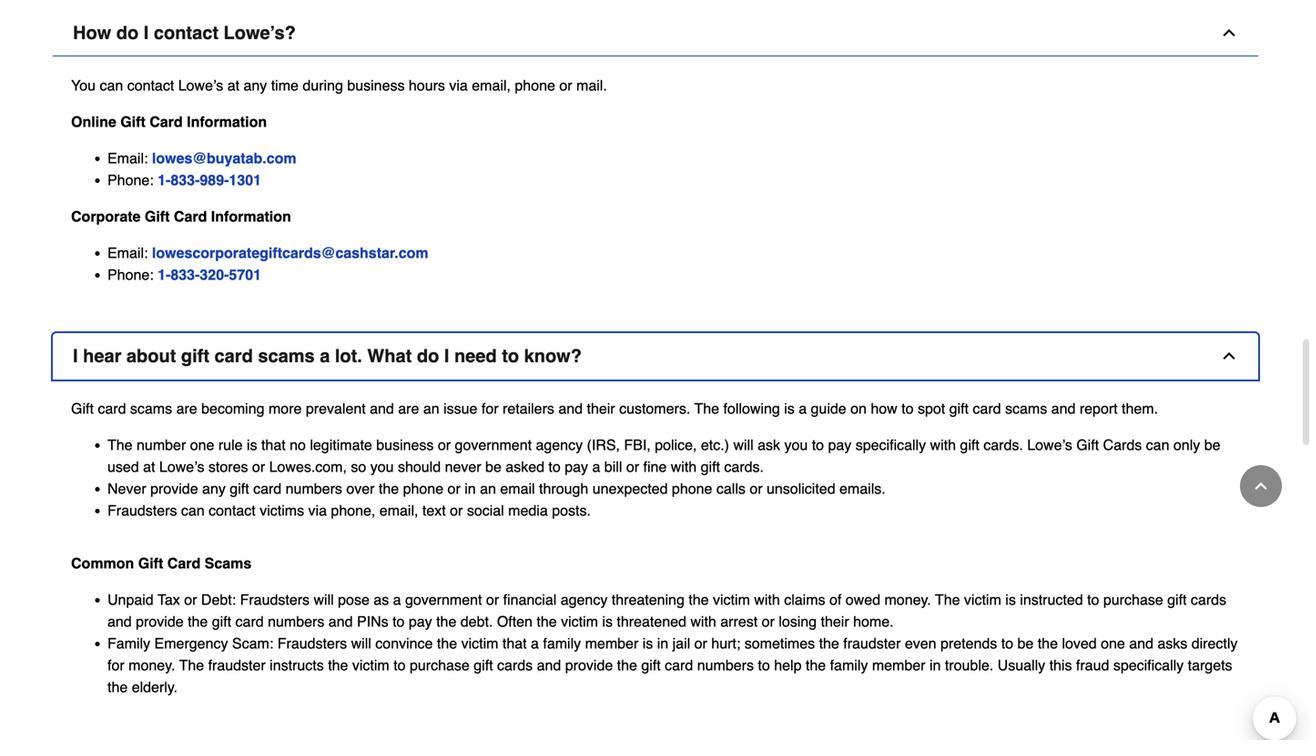 Task type: vqa. For each thing, say whether or not it's contained in the screenshot.
1st Add
no



Task type: locate. For each thing, give the bounding box(es) containing it.
i left hear
[[73, 345, 78, 366]]

are up number
[[176, 400, 197, 417]]

email, inside the number one rule is that no legitimate business or government agency (irs, fbi, police, etc.) will ask you to pay specifically with gift cards. lowe's gift cards can only be used at lowe's stores or lowes.com, so you should never be asked to pay a bill or fine with gift cards. never provide any gift card numbers over the phone or in an email through unexpected phone calls or unsolicited emails. fraudsters can contact victims via phone, email, text or social media posts.
[[380, 502, 418, 519]]

5701
[[229, 266, 261, 283]]

0 horizontal spatial you
[[370, 458, 394, 475]]

email: down 'corporate'
[[107, 244, 148, 261]]

a inside button
[[320, 345, 330, 366]]

prevalent
[[306, 400, 366, 417]]

1 833- from the top
[[171, 171, 200, 188]]

common gift card scams
[[71, 555, 256, 572]]

can up 'common gift card scams'
[[181, 502, 205, 519]]

corporate
[[71, 208, 141, 225]]

hear
[[83, 345, 121, 366]]

victim up 'arrest'
[[713, 592, 750, 608]]

the down financial
[[537, 613, 557, 630]]

you
[[784, 436, 808, 453], [370, 458, 394, 475]]

fraud
[[1076, 657, 1109, 674]]

card right spot
[[973, 400, 1001, 417]]

0 vertical spatial money.
[[885, 592, 931, 608]]

0 vertical spatial family
[[543, 635, 581, 652]]

fbi,
[[624, 436, 651, 453]]

1 vertical spatial information
[[211, 208, 291, 225]]

common
[[71, 555, 134, 572]]

1 vertical spatial phone:
[[107, 266, 154, 283]]

gift inside button
[[181, 345, 209, 366]]

targets
[[1188, 657, 1232, 674]]

1 horizontal spatial do
[[417, 345, 439, 366]]

one inside the number one rule is that no legitimate business or government agency (irs, fbi, police, etc.) will ask you to pay specifically with gift cards. lowe's gift cards can only be used at lowe's stores or lowes.com, so you should never be asked to pay a bill or fine with gift cards. never provide any gift card numbers over the phone or in an email through unexpected phone calls or unsolicited emails. fraudsters can contact victims via phone, email, text or social media posts.
[[190, 436, 214, 453]]

1 vertical spatial cards
[[497, 657, 533, 674]]

in inside the number one rule is that no legitimate business or government agency (irs, fbi, police, etc.) will ask you to pay specifically with gift cards. lowe's gift cards can only be used at lowe's stores or lowes.com, so you should never be asked to pay a bill or fine with gift cards. never provide any gift card numbers over the phone or in an email through unexpected phone calls or unsolicited emails. fraudsters can contact victims via phone, email, text or social media posts.
[[465, 480, 476, 497]]

gift for common
[[138, 555, 163, 572]]

1 vertical spatial government
[[405, 592, 482, 608]]

0 vertical spatial contact
[[154, 22, 219, 43]]

is left threatened
[[602, 613, 613, 630]]

2 horizontal spatial will
[[733, 436, 754, 453]]

phone: up 'corporate'
[[107, 171, 154, 188]]

specifically inside the number one rule is that no legitimate business or government agency (irs, fbi, police, etc.) will ask you to pay specifically with gift cards. lowe's gift cards can only be used at lowe's stores or lowes.com, so you should never be asked to pay a bill or fine with gift cards. never provide any gift card numbers over the phone or in an email through unexpected phone calls or unsolicited emails. fraudsters can contact victims via phone, email, text or social media posts.
[[856, 436, 926, 453]]

1 vertical spatial fraudster
[[208, 657, 266, 674]]

card for common
[[167, 555, 201, 572]]

contact down "stores"
[[209, 502, 256, 519]]

1 vertical spatial email:
[[107, 244, 148, 261]]

1 horizontal spatial money.
[[885, 592, 931, 608]]

money.
[[885, 592, 931, 608], [128, 657, 175, 674]]

1 vertical spatial can
[[1146, 436, 1170, 453]]

card down 1-833-989-1301 link
[[174, 208, 207, 225]]

1 vertical spatial agency
[[561, 592, 608, 608]]

or down the never at the bottom left of page
[[448, 480, 461, 497]]

do right what
[[417, 345, 439, 366]]

scams inside button
[[258, 345, 315, 366]]

government inside the number one rule is that no legitimate business or government agency (irs, fbi, police, etc.) will ask you to pay specifically with gift cards. lowe's gift cards can only be used at lowe's stores or lowes.com, so you should never be asked to pay a bill or fine with gift cards. never provide any gift card numbers over the phone or in an email through unexpected phone calls or unsolicited emails. fraudsters can contact victims via phone, email, text or social media posts.
[[455, 436, 532, 453]]

phone left calls
[[672, 480, 712, 497]]

jail
[[673, 635, 690, 652]]

that inside unpaid tax or debt: fraudsters will pose as a government or financial agency threatening the victim with claims of owed money. the victim is instructed to purchase gift cards and provide the gift card numbers and pins to pay the debt. often the victim is threatened with arrest or losing their home. family emergency scam: fraudsters will convince the victim that a family member is in jail or hurt; sometimes the fraudster even pretends to be the loved one and asks directly for money. the fraudster instructs the victim to purchase gift cards and provide the gift card numbers to help the family member in trouble. usually this fraud specifically targets the elderly.
[[503, 635, 527, 652]]

and down pose
[[329, 613, 353, 630]]

1 horizontal spatial an
[[480, 480, 496, 497]]

0 horizontal spatial for
[[107, 657, 124, 674]]

fraudster down home.
[[843, 635, 901, 652]]

will left ask
[[733, 436, 754, 453]]

for down family
[[107, 657, 124, 674]]

contact left lowe's?
[[154, 22, 219, 43]]

one
[[190, 436, 214, 453], [1101, 635, 1125, 652]]

that down often
[[503, 635, 527, 652]]

the right convince
[[437, 635, 457, 652]]

an inside the number one rule is that no legitimate business or government agency (irs, fbi, police, etc.) will ask you to pay specifically with gift cards. lowe's gift cards can only be used at lowe's stores or lowes.com, so you should never be asked to pay a bill or fine with gift cards. never provide any gift card numbers over the phone or in an email through unexpected phone calls or unsolicited emails. fraudsters can contact victims via phone, email, text or social media posts.
[[480, 480, 496, 497]]

purchase down convince
[[410, 657, 470, 674]]

etc.)
[[701, 436, 729, 453]]

at
[[227, 77, 239, 94], [143, 458, 155, 475]]

what
[[367, 345, 412, 366]]

any
[[244, 77, 267, 94], [202, 480, 226, 497]]

833- inside email: lowes@buyatab.com phone: 1-833-989-1301
[[171, 171, 200, 188]]

text
[[422, 502, 446, 519]]

1 vertical spatial contact
[[127, 77, 174, 94]]

0 horizontal spatial chevron up image
[[1220, 347, 1238, 365]]

in down the never at the bottom left of page
[[465, 480, 476, 497]]

2 833- from the top
[[171, 266, 200, 283]]

that left no
[[261, 436, 286, 453]]

email, right the hours
[[472, 77, 511, 94]]

0 vertical spatial you
[[784, 436, 808, 453]]

the
[[694, 400, 719, 417], [107, 436, 133, 453], [935, 592, 960, 608], [179, 657, 204, 674]]

with up 'hurt;' at the right bottom of the page
[[690, 613, 716, 630]]

police,
[[655, 436, 697, 453]]

cards.
[[984, 436, 1023, 453], [724, 458, 764, 475]]

ask
[[758, 436, 780, 453]]

1 vertical spatial any
[[202, 480, 226, 497]]

scams
[[258, 345, 315, 366], [130, 400, 172, 417], [1005, 400, 1047, 417]]

1 vertical spatial family
[[830, 657, 868, 674]]

833- inside email: lowescorporategiftcards@cashstar.com phone: 1-833-320-5701
[[171, 266, 200, 283]]

be right only on the right of page
[[1204, 436, 1221, 453]]

833- up corporate gift card information
[[171, 171, 200, 188]]

1 horizontal spatial fraudster
[[843, 635, 901, 652]]

and
[[370, 400, 394, 417], [558, 400, 583, 417], [1051, 400, 1076, 417], [107, 613, 132, 630], [329, 613, 353, 630], [1129, 635, 1154, 652], [537, 657, 561, 674]]

pay
[[828, 436, 852, 453], [565, 458, 588, 475], [409, 613, 432, 630]]

are left issue
[[398, 400, 419, 417]]

business up should
[[376, 436, 434, 453]]

card up scam:
[[235, 613, 264, 630]]

1 are from the left
[[176, 400, 197, 417]]

1 vertical spatial business
[[376, 436, 434, 453]]

2 are from the left
[[398, 400, 419, 417]]

1- for 1-833-989-1301
[[158, 171, 171, 188]]

2 vertical spatial be
[[1017, 635, 1034, 652]]

1- inside email: lowescorporategiftcards@cashstar.com phone: 1-833-320-5701
[[158, 266, 171, 283]]

report
[[1080, 400, 1118, 417]]

one up fraud
[[1101, 635, 1125, 652]]

be up usually
[[1017, 635, 1034, 652]]

in
[[465, 480, 476, 497], [657, 635, 668, 652], [930, 657, 941, 674]]

can right you
[[100, 77, 123, 94]]

financial
[[503, 592, 557, 608]]

2 phone: from the top
[[107, 266, 154, 283]]

in left jail on the right bottom of page
[[657, 635, 668, 652]]

gift up tax
[[138, 555, 163, 572]]

1 horizontal spatial chevron up image
[[1252, 477, 1270, 495]]

money. up home.
[[885, 592, 931, 608]]

1- up corporate gift card information
[[158, 171, 171, 188]]

with down spot
[[930, 436, 956, 453]]

0 horizontal spatial in
[[465, 480, 476, 497]]

through
[[539, 480, 588, 497]]

1 vertical spatial email,
[[380, 502, 418, 519]]

0 vertical spatial chevron up image
[[1220, 347, 1238, 365]]

to up through
[[549, 458, 561, 475]]

or
[[559, 77, 572, 94], [438, 436, 451, 453], [252, 458, 265, 475], [626, 458, 639, 475], [448, 480, 461, 497], [750, 480, 763, 497], [450, 502, 463, 519], [184, 592, 197, 608], [486, 592, 499, 608], [762, 613, 775, 630], [694, 635, 707, 652]]

i
[[144, 22, 149, 43], [73, 345, 78, 366], [444, 345, 449, 366]]

one inside unpaid tax or debt: fraudsters will pose as a government or financial agency threatening the victim with claims of owed money. the victim is instructed to purchase gift cards and provide the gift card numbers and pins to pay the debt. often the victim is threatened with arrest or losing their home. family emergency scam: fraudsters will convince the victim that a family member is in jail or hurt; sometimes the fraudster even pretends to be the loved one and asks directly for money. the fraudster instructs the victim to purchase gift cards and provide the gift card numbers to help the family member in trouble. usually this fraud specifically targets the elderly.
[[1101, 635, 1125, 652]]

one left rule
[[190, 436, 214, 453]]

1- for 1-833-320-5701
[[158, 266, 171, 283]]

0 horizontal spatial specifically
[[856, 436, 926, 453]]

chevron up image
[[1220, 347, 1238, 365], [1252, 477, 1270, 495]]

833- for 320-
[[171, 266, 200, 283]]

a
[[320, 345, 330, 366], [799, 400, 807, 417], [592, 458, 600, 475], [393, 592, 401, 608], [531, 635, 539, 652]]

fine
[[643, 458, 667, 475]]

gift left cards at right bottom
[[1076, 436, 1099, 453]]

during
[[303, 77, 343, 94]]

1 horizontal spatial email,
[[472, 77, 511, 94]]

email,
[[472, 77, 511, 94], [380, 502, 418, 519]]

1 horizontal spatial i
[[144, 22, 149, 43]]

1 phone: from the top
[[107, 171, 154, 188]]

1 1- from the top
[[158, 171, 171, 188]]

1-833-989-1301 link
[[158, 171, 265, 188]]

to left 'help'
[[758, 657, 770, 674]]

phone: for email: lowescorporategiftcards@cashstar.com phone: 1-833-320-5701
[[107, 266, 154, 283]]

2 vertical spatial lowe's
[[159, 458, 204, 475]]

0 vertical spatial 1-
[[158, 171, 171, 188]]

elderly.
[[132, 679, 178, 696]]

the left elderly.
[[107, 679, 128, 696]]

contact inside how do i contact lowe's? 'button'
[[154, 22, 219, 43]]

phone:
[[107, 171, 154, 188], [107, 266, 154, 283]]

a down often
[[531, 635, 539, 652]]

of
[[829, 592, 842, 608]]

do inside 'button'
[[116, 22, 139, 43]]

home.
[[853, 613, 894, 630]]

1 vertical spatial that
[[503, 635, 527, 652]]

0 horizontal spatial are
[[176, 400, 197, 417]]

1 horizontal spatial one
[[1101, 635, 1125, 652]]

agency
[[536, 436, 583, 453], [561, 592, 608, 608]]

government up debt.
[[405, 592, 482, 608]]

0 horizontal spatial will
[[314, 592, 334, 608]]

customers.
[[619, 400, 690, 417]]

email: inside email: lowes@buyatab.com phone: 1-833-989-1301
[[107, 150, 148, 166]]

their
[[587, 400, 615, 417], [821, 613, 849, 630]]

1 horizontal spatial purchase
[[1103, 592, 1163, 608]]

0 vertical spatial their
[[587, 400, 615, 417]]

an up social
[[480, 480, 496, 497]]

specifically inside unpaid tax or debt: fraudsters will pose as a government or financial agency threatening the victim with claims of owed money. the victim is instructed to purchase gift cards and provide the gift card numbers and pins to pay the debt. often the victim is threatened with arrest or losing their home. family emergency scam: fraudsters will convince the victim that a family member is in jail or hurt; sometimes the fraudster even pretends to be the loved one and asks directly for money. the fraudster instructs the victim to purchase gift cards and provide the gift card numbers to help the family member in trouble. usually this fraud specifically targets the elderly.
[[1113, 657, 1184, 674]]

0 vertical spatial phone:
[[107, 171, 154, 188]]

1 horizontal spatial for
[[482, 400, 499, 417]]

online
[[71, 113, 116, 130]]

how do i contact lowe's? button
[[53, 10, 1258, 56]]

or right text
[[450, 502, 463, 519]]

the right over on the left bottom of page
[[379, 480, 399, 497]]

lowes@buyatab.com
[[152, 150, 297, 166]]

lowe's
[[178, 77, 223, 94], [1027, 436, 1072, 453], [159, 458, 204, 475]]

provide inside the number one rule is that no legitimate business or government agency (irs, fbi, police, etc.) will ask you to pay specifically with gift cards. lowe's gift cards can only be used at lowe's stores or lowes.com, so you should never be asked to pay a bill or fine with gift cards. never provide any gift card numbers over the phone or in an email through unexpected phone calls or unsolicited emails. fraudsters can contact victims via phone, email, text or social media posts.
[[150, 480, 198, 497]]

phone: inside email: lowescorporategiftcards@cashstar.com phone: 1-833-320-5701
[[107, 266, 154, 283]]

the left debt.
[[436, 613, 456, 630]]

business inside the number one rule is that no legitimate business or government agency (irs, fbi, police, etc.) will ask you to pay specifically with gift cards. lowe's gift cards can only be used at lowe's stores or lowes.com, so you should never be asked to pay a bill or fine with gift cards. never provide any gift card numbers over the phone or in an email through unexpected phone calls or unsolicited emails. fraudsters can contact victims via phone, email, text or social media posts.
[[376, 436, 434, 453]]

card up tax
[[167, 555, 201, 572]]

email: for email: lowes@buyatab.com phone: 1-833-989-1301
[[107, 150, 148, 166]]

to right need
[[502, 345, 519, 366]]

be right the never at the bottom left of page
[[485, 458, 502, 475]]

gift
[[181, 345, 209, 366], [949, 400, 969, 417], [960, 436, 980, 453], [701, 458, 720, 475], [230, 480, 249, 497], [1167, 592, 1187, 608], [212, 613, 231, 630], [474, 657, 493, 674], [641, 657, 661, 674]]

as
[[374, 592, 389, 608]]

card inside button
[[214, 345, 253, 366]]

bill
[[604, 458, 622, 475]]

1 vertical spatial via
[[308, 502, 327, 519]]

0 horizontal spatial email,
[[380, 502, 418, 519]]

gift
[[120, 113, 145, 130], [145, 208, 170, 225], [71, 400, 94, 417], [1076, 436, 1099, 453], [138, 555, 163, 572]]

2 horizontal spatial can
[[1146, 436, 1170, 453]]

1 vertical spatial an
[[480, 480, 496, 497]]

1 vertical spatial pay
[[565, 458, 588, 475]]

0 horizontal spatial phone
[[403, 480, 444, 497]]

phone left mail.
[[515, 77, 555, 94]]

cards up directly
[[1191, 592, 1227, 608]]

do right how
[[116, 22, 139, 43]]

to down the 'guide'
[[812, 436, 824, 453]]

do inside button
[[417, 345, 439, 366]]

you right ask
[[784, 436, 808, 453]]

1 vertical spatial be
[[485, 458, 502, 475]]

card up becoming
[[214, 345, 253, 366]]

provide down tax
[[136, 613, 184, 630]]

0 horizontal spatial one
[[190, 436, 214, 453]]

1 horizontal spatial that
[[503, 635, 527, 652]]

information for corporate gift card information
[[211, 208, 291, 225]]

information
[[187, 113, 267, 130], [211, 208, 291, 225]]

card up email: lowes@buyatab.com phone: 1-833-989-1301 at the top left of the page
[[150, 113, 183, 130]]

card down hear
[[98, 400, 126, 417]]

victim down debt.
[[461, 635, 498, 652]]

to up convince
[[392, 613, 405, 630]]

scams left report
[[1005, 400, 1047, 417]]

0 vertical spatial numbers
[[286, 480, 342, 497]]

them.
[[1122, 400, 1158, 417]]

at inside the number one rule is that no legitimate business or government agency (irs, fbi, police, etc.) will ask you to pay specifically with gift cards. lowe's gift cards can only be used at lowe's stores or lowes.com, so you should never be asked to pay a bill or fine with gift cards. never provide any gift card numbers over the phone or in an email through unexpected phone calls or unsolicited emails. fraudsters can contact victims via phone, email, text or social media posts.
[[143, 458, 155, 475]]

or left mail.
[[559, 77, 572, 94]]

1 vertical spatial money.
[[128, 657, 175, 674]]

information down the 1301
[[211, 208, 291, 225]]

scams up more
[[258, 345, 315, 366]]

0 horizontal spatial their
[[587, 400, 615, 417]]

card
[[214, 345, 253, 366], [98, 400, 126, 417], [973, 400, 1001, 417], [253, 480, 282, 497], [235, 613, 264, 630], [665, 657, 693, 674]]

emergency
[[154, 635, 228, 652]]

via right victims
[[308, 502, 327, 519]]

1 email: from the top
[[107, 150, 148, 166]]

1 vertical spatial their
[[821, 613, 849, 630]]

phone: inside email: lowes@buyatab.com phone: 1-833-989-1301
[[107, 171, 154, 188]]

1 vertical spatial member
[[872, 657, 926, 674]]

any left time
[[244, 77, 267, 94]]

1 vertical spatial card
[[174, 208, 207, 225]]

0 vertical spatial fraudsters
[[107, 502, 177, 519]]

1 vertical spatial for
[[107, 657, 124, 674]]

owed
[[846, 592, 880, 608]]

help
[[774, 657, 802, 674]]

numbers inside the number one rule is that no legitimate business or government agency (irs, fbi, police, etc.) will ask you to pay specifically with gift cards. lowe's gift cards can only be used at lowe's stores or lowes.com, so you should never be asked to pay a bill or fine with gift cards. never provide any gift card numbers over the phone or in an email through unexpected phone calls or unsolicited emails. fraudsters can contact victims via phone, email, text or social media posts.
[[286, 480, 342, 497]]

1 horizontal spatial scams
[[258, 345, 315, 366]]

for right issue
[[482, 400, 499, 417]]

can left only on the right of page
[[1146, 436, 1170, 453]]

know?
[[524, 345, 582, 366]]

gift right the online
[[120, 113, 145, 130]]

1 horizontal spatial via
[[449, 77, 468, 94]]

can
[[100, 77, 123, 94], [1146, 436, 1170, 453], [181, 502, 205, 519]]

2 horizontal spatial be
[[1204, 436, 1221, 453]]

lowe's up "online gift card information" at the top left of page
[[178, 77, 223, 94]]

0 vertical spatial cards.
[[984, 436, 1023, 453]]

0 vertical spatial in
[[465, 480, 476, 497]]

family
[[543, 635, 581, 652], [830, 657, 868, 674]]

gift inside the number one rule is that no legitimate business or government agency (irs, fbi, police, etc.) will ask you to pay specifically with gift cards. lowe's gift cards can only be used at lowe's stores or lowes.com, so you should never be asked to pay a bill or fine with gift cards. never provide any gift card numbers over the phone or in an email through unexpected phone calls or unsolicited emails. fraudsters can contact victims via phone, email, text or social media posts.
[[1076, 436, 1099, 453]]

numbers
[[286, 480, 342, 497], [268, 613, 324, 630], [697, 657, 754, 674]]

is right following
[[784, 400, 795, 417]]

money. up elderly.
[[128, 657, 175, 674]]

agency right financial
[[561, 592, 608, 608]]

business
[[347, 77, 405, 94], [376, 436, 434, 453]]

government up the never at the bottom left of page
[[455, 436, 532, 453]]

0 vertical spatial provide
[[150, 480, 198, 497]]

you
[[71, 77, 96, 94]]

email: inside email: lowescorporategiftcards@cashstar.com phone: 1-833-320-5701
[[107, 244, 148, 261]]

0 vertical spatial 833-
[[171, 171, 200, 188]]

1 horizontal spatial can
[[181, 502, 205, 519]]

2 vertical spatial numbers
[[697, 657, 754, 674]]

online gift card information
[[71, 113, 271, 130]]

only
[[1174, 436, 1200, 453]]

1- inside email: lowes@buyatab.com phone: 1-833-989-1301
[[158, 171, 171, 188]]

trouble.
[[945, 657, 994, 674]]

to inside button
[[502, 345, 519, 366]]

0 vertical spatial cards
[[1191, 592, 1227, 608]]

0 horizontal spatial purchase
[[410, 657, 470, 674]]

specifically down the asks
[[1113, 657, 1184, 674]]

scam:
[[232, 635, 273, 652]]

0 horizontal spatial member
[[585, 635, 639, 652]]

via right the hours
[[449, 77, 468, 94]]

1 horizontal spatial at
[[227, 77, 239, 94]]

card up victims
[[253, 480, 282, 497]]

gift down hear
[[71, 400, 94, 417]]

for inside unpaid tax or debt: fraudsters will pose as a government or financial agency threatening the victim with claims of owed money. the victim is instructed to purchase gift cards and provide the gift card numbers and pins to pay the debt. often the victim is threatened with arrest or losing their home. family emergency scam: fraudsters will convince the victim that a family member is in jail or hurt; sometimes the fraudster even pretends to be the loved one and asks directly for money. the fraudster instructs the victim to purchase gift cards and provide the gift card numbers to help the family member in trouble. usually this fraud specifically targets the elderly.
[[107, 657, 124, 674]]

member down even
[[872, 657, 926, 674]]

corporate gift card information
[[71, 208, 295, 225]]

0 vertical spatial specifically
[[856, 436, 926, 453]]

1-
[[158, 171, 171, 188], [158, 266, 171, 283]]

833- for 989-
[[171, 171, 200, 188]]

phone: down 'corporate'
[[107, 266, 154, 283]]

2 vertical spatial contact
[[209, 502, 256, 519]]

0 horizontal spatial cards.
[[724, 458, 764, 475]]

0 horizontal spatial i
[[73, 345, 78, 366]]

0 vertical spatial agency
[[536, 436, 583, 453]]

1 horizontal spatial specifically
[[1113, 657, 1184, 674]]

or up the never at the bottom left of page
[[438, 436, 451, 453]]

2 email: from the top
[[107, 244, 148, 261]]

2 1- from the top
[[158, 266, 171, 283]]

1 vertical spatial 833-
[[171, 266, 200, 283]]

1 vertical spatial 1-
[[158, 266, 171, 283]]

at left time
[[227, 77, 239, 94]]

1 vertical spatial in
[[657, 635, 668, 652]]

asked
[[506, 458, 544, 475]]

0 horizontal spatial via
[[308, 502, 327, 519]]

833-
[[171, 171, 200, 188], [171, 266, 200, 283]]

that
[[261, 436, 286, 453], [503, 635, 527, 652]]



Task type: describe. For each thing, give the bounding box(es) containing it.
gift card scams are becoming more prevalent and are an issue for retailers and their customers. the following is a guide on how to spot gift card scams and report them.
[[71, 400, 1162, 417]]

with down the 'police,'
[[671, 458, 697, 475]]

information for online gift card information
[[187, 113, 267, 130]]

retailers
[[503, 400, 554, 417]]

so
[[351, 458, 366, 475]]

0 horizontal spatial family
[[543, 635, 581, 652]]

their inside unpaid tax or debt: fraudsters will pose as a government or financial agency threatening the victim with claims of owed money. the victim is instructed to purchase gift cards and provide the gift card numbers and pins to pay the debt. often the victim is threatened with arrest or losing their home. family emergency scam: fraudsters will convince the victim that a family member is in jail or hurt; sometimes the fraudster even pretends to be the loved one and asks directly for money. the fraudster instructs the victim to purchase gift cards and provide the gift card numbers to help the family member in trouble. usually this fraud specifically targets the elderly.
[[821, 613, 849, 630]]

or right jail on the right bottom of page
[[694, 635, 707, 652]]

be inside unpaid tax or debt: fraudsters will pose as a government or financial agency threatening the victim with claims of owed money. the victim is instructed to purchase gift cards and provide the gift card numbers and pins to pay the debt. often the victim is threatened with arrest or losing their home. family emergency scam: fraudsters will convince the victim that a family member is in jail or hurt; sometimes the fraudster even pretends to be the loved one and asks directly for money. the fraudster instructs the victim to purchase gift cards and provide the gift card numbers to help the family member in trouble. usually this fraud specifically targets the elderly.
[[1017, 635, 1034, 652]]

a inside the number one rule is that no legitimate business or government agency (irs, fbi, police, etc.) will ask you to pay specifically with gift cards. lowe's gift cards can only be used at lowe's stores or lowes.com, so you should never be asked to pay a bill or fine with gift cards. never provide any gift card numbers over the phone or in an email through unexpected phone calls or unsolicited emails. fraudsters can contact victims via phone, email, text or social media posts.
[[592, 458, 600, 475]]

posts.
[[552, 502, 591, 519]]

the up etc.) in the right bottom of the page
[[694, 400, 719, 417]]

1 vertical spatial you
[[370, 458, 394, 475]]

1 horizontal spatial cards
[[1191, 592, 1227, 608]]

never
[[445, 458, 481, 475]]

unpaid
[[107, 592, 154, 608]]

becoming
[[201, 400, 265, 417]]

threatening
[[612, 592, 685, 608]]

calls
[[716, 480, 746, 497]]

i inside how do i contact lowe's? 'button'
[[144, 22, 149, 43]]

on
[[851, 400, 867, 417]]

and up family
[[107, 613, 132, 630]]

victim down convince
[[352, 657, 389, 674]]

1 vertical spatial purchase
[[410, 657, 470, 674]]

gift for online
[[120, 113, 145, 130]]

rule
[[218, 436, 243, 453]]

lot.
[[335, 345, 362, 366]]

0 vertical spatial pay
[[828, 436, 852, 453]]

emails.
[[840, 480, 886, 497]]

1 vertical spatial fraudsters
[[240, 592, 310, 608]]

the inside the number one rule is that no legitimate business or government agency (irs, fbi, police, etc.) will ask you to pay specifically with gift cards. lowe's gift cards can only be used at lowe's stores or lowes.com, so you should never be asked to pay a bill or fine with gift cards. never provide any gift card numbers over the phone or in an email through unexpected phone calls or unsolicited emails. fraudsters can contact victims via phone, email, text or social media posts.
[[379, 480, 399, 497]]

the down emergency
[[179, 657, 204, 674]]

loved
[[1062, 635, 1097, 652]]

the up 'pretends'
[[935, 592, 960, 608]]

chevron up image inside i hear about gift card scams a lot. what do i need to know? button
[[1220, 347, 1238, 365]]

social
[[467, 502, 504, 519]]

1 vertical spatial numbers
[[268, 613, 324, 630]]

(irs,
[[587, 436, 620, 453]]

debt:
[[201, 592, 236, 608]]

gift for corporate
[[145, 208, 170, 225]]

via inside the number one rule is that no legitimate business or government agency (irs, fbi, police, etc.) will ask you to pay specifically with gift cards. lowe's gift cards can only be used at lowe's stores or lowes.com, so you should never be asked to pay a bill or fine with gift cards. never provide any gift card numbers over the phone or in an email through unexpected phone calls or unsolicited emails. fraudsters can contact victims via phone, email, text or social media posts.
[[308, 502, 327, 519]]

1 horizontal spatial you
[[784, 436, 808, 453]]

and down financial
[[537, 657, 561, 674]]

number
[[137, 436, 186, 453]]

more
[[269, 400, 302, 417]]

1301
[[229, 171, 261, 188]]

instructs
[[270, 657, 324, 674]]

0 horizontal spatial be
[[485, 458, 502, 475]]

0 vertical spatial fraudster
[[843, 635, 901, 652]]

0 vertical spatial be
[[1204, 436, 1221, 453]]

how
[[871, 400, 898, 417]]

phone: for email: lowes@buyatab.com phone: 1-833-989-1301
[[107, 171, 154, 188]]

the down threatened
[[617, 657, 637, 674]]

this
[[1049, 657, 1072, 674]]

to right how
[[902, 400, 914, 417]]

asks
[[1158, 635, 1188, 652]]

you can contact lowe's at any time during business hours via email, phone or mail.
[[71, 77, 611, 94]]

0 vertical spatial lowe's
[[178, 77, 223, 94]]

2 vertical spatial in
[[930, 657, 941, 674]]

phone,
[[331, 502, 375, 519]]

0 vertical spatial an
[[423, 400, 439, 417]]

cards
[[1103, 436, 1142, 453]]

often
[[497, 613, 533, 630]]

1 horizontal spatial member
[[872, 657, 926, 674]]

with up 'arrest'
[[754, 592, 780, 608]]

pretends
[[941, 635, 997, 652]]

and left report
[[1051, 400, 1076, 417]]

989-
[[200, 171, 229, 188]]

or up debt.
[[486, 592, 499, 608]]

is inside the number one rule is that no legitimate business or government agency (irs, fbi, police, etc.) will ask you to pay specifically with gift cards. lowe's gift cards can only be used at lowe's stores or lowes.com, so you should never be asked to pay a bill or fine with gift cards. never provide any gift card numbers over the phone or in an email through unexpected phone calls or unsolicited emails. fraudsters can contact victims via phone, email, text or social media posts.
[[247, 436, 257, 453]]

how
[[73, 22, 111, 43]]

and right prevalent
[[370, 400, 394, 417]]

1 horizontal spatial family
[[830, 657, 868, 674]]

scams
[[205, 555, 252, 572]]

victim right often
[[561, 613, 598, 630]]

i hear about gift card scams a lot. what do i need to know?
[[73, 345, 582, 366]]

to right instructed
[[1087, 592, 1099, 608]]

1 horizontal spatial will
[[351, 635, 371, 652]]

convince
[[375, 635, 433, 652]]

2 vertical spatial fraudsters
[[277, 635, 347, 652]]

card down jail on the right bottom of page
[[665, 657, 693, 674]]

hurt;
[[711, 635, 741, 652]]

or right calls
[[750, 480, 763, 497]]

contact inside the number one rule is that no legitimate business or government agency (irs, fbi, police, etc.) will ask you to pay specifically with gift cards. lowe's gift cards can only be used at lowe's stores or lowes.com, so you should never be asked to pay a bill or fine with gift cards. never provide any gift card numbers over the phone or in an email through unexpected phone calls or unsolicited emails. fraudsters can contact victims via phone, email, text or social media posts.
[[209, 502, 256, 519]]

1-833-320-5701 link
[[158, 266, 265, 283]]

and left the asks
[[1129, 635, 1154, 652]]

debt.
[[461, 613, 493, 630]]

unpaid tax or debt: fraudsters will pose as a government or financial agency threatening the victim with claims of owed money. the victim is instructed to purchase gift cards and provide the gift card numbers and pins to pay the debt. often the victim is threatened with arrest or losing their home. family emergency scam: fraudsters will convince the victim that a family member is in jail or hurt; sometimes the fraudster even pretends to be the loved one and asks directly for money. the fraudster instructs the victim to purchase gift cards and provide the gift card numbers to help the family member in trouble. usually this fraud specifically targets the elderly.
[[107, 592, 1238, 696]]

never
[[107, 480, 146, 497]]

the down of
[[819, 635, 839, 652]]

over
[[346, 480, 375, 497]]

to up usually
[[1001, 635, 1013, 652]]

lowe's?
[[224, 22, 296, 43]]

need
[[454, 345, 497, 366]]

the up emergency
[[188, 613, 208, 630]]

0 vertical spatial at
[[227, 77, 239, 94]]

a right as
[[393, 592, 401, 608]]

government inside unpaid tax or debt: fraudsters will pose as a government or financial agency threatening the victim with claims of owed money. the victim is instructed to purchase gift cards and provide the gift card numbers and pins to pay the debt. often the victim is threatened with arrest or losing their home. family emergency scam: fraudsters will convince the victim that a family member is in jail or hurt; sometimes the fraudster even pretends to be the loved one and asks directly for money. the fraudster instructs the victim to purchase gift cards and provide the gift card numbers to help the family member in trouble. usually this fraud specifically targets the elderly.
[[405, 592, 482, 608]]

the right instructs
[[328, 657, 348, 674]]

guide
[[811, 400, 846, 417]]

no
[[290, 436, 306, 453]]

spot
[[918, 400, 945, 417]]

pins
[[357, 613, 388, 630]]

pose
[[338, 592, 370, 608]]

chevron up image
[[1220, 24, 1238, 42]]

stores
[[208, 458, 248, 475]]

0 vertical spatial for
[[482, 400, 499, 417]]

the right 'help'
[[806, 657, 826, 674]]

agency inside unpaid tax or debt: fraudsters will pose as a government or financial agency threatening the victim with claims of owed money. the victim is instructed to purchase gift cards and provide the gift card numbers and pins to pay the debt. often the victim is threatened with arrest or losing their home. family emergency scam: fraudsters will convince the victim that a family member is in jail or hurt; sometimes the fraudster even pretends to be the loved one and asks directly for money. the fraudster instructs the victim to purchase gift cards and provide the gift card numbers to help the family member in trouble. usually this fraud specifically targets the elderly.
[[561, 592, 608, 608]]

a left the 'guide'
[[799, 400, 807, 417]]

business for legitimate
[[376, 436, 434, 453]]

tax
[[158, 592, 180, 608]]

chevron up image inside scroll to top element
[[1252, 477, 1270, 495]]

or right bill
[[626, 458, 639, 475]]

the up this
[[1038, 635, 1058, 652]]

even
[[905, 635, 936, 652]]

mail.
[[576, 77, 607, 94]]

lowes.com,
[[269, 458, 347, 475]]

pay inside unpaid tax or debt: fraudsters will pose as a government or financial agency threatening the victim with claims of owed money. the victim is instructed to purchase gift cards and provide the gift card numbers and pins to pay the debt. often the victim is threatened with arrest or losing their home. family emergency scam: fraudsters will convince the victim that a family member is in jail or hurt; sometimes the fraudster even pretends to be the loved one and asks directly for money. the fraudster instructs the victim to purchase gift cards and provide the gift card numbers to help the family member in trouble. usually this fraud specifically targets the elderly.
[[409, 613, 432, 630]]

any inside the number one rule is that no legitimate business or government agency (irs, fbi, police, etc.) will ask you to pay specifically with gift cards. lowe's gift cards can only be used at lowe's stores or lowes.com, so you should never be asked to pay a bill or fine with gift cards. never provide any gift card numbers over the phone or in an email through unexpected phone calls or unsolicited emails. fraudsters can contact victims via phone, email, text or social media posts.
[[202, 480, 226, 497]]

email: for email: lowescorporategiftcards@cashstar.com phone: 1-833-320-5701
[[107, 244, 148, 261]]

0 vertical spatial can
[[100, 77, 123, 94]]

and right the retailers
[[558, 400, 583, 417]]

320-
[[200, 266, 229, 283]]

0 vertical spatial via
[[449, 77, 468, 94]]

time
[[271, 77, 299, 94]]

that inside the number one rule is that no legitimate business or government agency (irs, fbi, police, etc.) will ask you to pay specifically with gift cards. lowe's gift cards can only be used at lowe's stores or lowes.com, so you should never be asked to pay a bill or fine with gift cards. never provide any gift card numbers over the phone or in an email through unexpected phone calls or unsolicited emails. fraudsters can contact victims via phone, email, text or social media posts.
[[261, 436, 286, 453]]

2 horizontal spatial phone
[[672, 480, 712, 497]]

following
[[723, 400, 780, 417]]

0 vertical spatial any
[[244, 77, 267, 94]]

card inside the number one rule is that no legitimate business or government agency (irs, fbi, police, etc.) will ask you to pay specifically with gift cards. lowe's gift cards can only be used at lowe's stores or lowes.com, so you should never be asked to pay a bill or fine with gift cards. never provide any gift card numbers over the phone or in an email through unexpected phone calls or unsolicited emails. fraudsters can contact victims via phone, email, text or social media posts.
[[253, 480, 282, 497]]

fraudsters inside the number one rule is that no legitimate business or government agency (irs, fbi, police, etc.) will ask you to pay specifically with gift cards. lowe's gift cards can only be used at lowe's stores or lowes.com, so you should never be asked to pay a bill or fine with gift cards. never provide any gift card numbers over the phone or in an email through unexpected phone calls or unsolicited emails. fraudsters can contact victims via phone, email, text or social media posts.
[[107, 502, 177, 519]]

1 vertical spatial cards.
[[724, 458, 764, 475]]

threatened
[[617, 613, 686, 630]]

2 vertical spatial provide
[[565, 657, 613, 674]]

scroll to top element
[[1240, 465, 1282, 507]]

instructed
[[1020, 592, 1083, 608]]

unsolicited
[[767, 480, 835, 497]]

victims
[[260, 502, 304, 519]]

0 vertical spatial member
[[585, 635, 639, 652]]

media
[[508, 502, 548, 519]]

usually
[[998, 657, 1045, 674]]

hours
[[409, 77, 445, 94]]

lowes@buyatab.com link
[[152, 150, 301, 166]]

used
[[107, 458, 139, 475]]

issue
[[443, 400, 478, 417]]

2 horizontal spatial scams
[[1005, 400, 1047, 417]]

is left instructed
[[1005, 592, 1016, 608]]

arrest
[[720, 613, 758, 630]]

lowescorporategiftcards@cashstar.com link
[[152, 244, 429, 261]]

business for during
[[347, 77, 405, 94]]

legitimate
[[310, 436, 372, 453]]

or up sometimes
[[762, 613, 775, 630]]

2 vertical spatial can
[[181, 502, 205, 519]]

to down convince
[[394, 657, 406, 674]]

card for online
[[150, 113, 183, 130]]

will inside the number one rule is that no legitimate business or government agency (irs, fbi, police, etc.) will ask you to pay specifically with gift cards. lowe's gift cards can only be used at lowe's stores or lowes.com, so you should never be asked to pay a bill or fine with gift cards. never provide any gift card numbers over the phone or in an email through unexpected phone calls or unsolicited emails. fraudsters can contact victims via phone, email, text or social media posts.
[[733, 436, 754, 453]]

or right "stores"
[[252, 458, 265, 475]]

victim up 'pretends'
[[964, 592, 1001, 608]]

1 vertical spatial will
[[314, 592, 334, 608]]

agency inside the number one rule is that no legitimate business or government agency (irs, fbi, police, etc.) will ask you to pay specifically with gift cards. lowe's gift cards can only be used at lowe's stores or lowes.com, so you should never be asked to pay a bill or fine with gift cards. never provide any gift card numbers over the phone or in an email through unexpected phone calls or unsolicited emails. fraudsters can contact victims via phone, email, text or social media posts.
[[536, 436, 583, 453]]

should
[[398, 458, 441, 475]]

2 horizontal spatial i
[[444, 345, 449, 366]]

or right tax
[[184, 592, 197, 608]]

i hear about gift card scams a lot. what do i need to know? button
[[53, 333, 1258, 380]]

1 vertical spatial lowe's
[[1027, 436, 1072, 453]]

0 horizontal spatial money.
[[128, 657, 175, 674]]

1 vertical spatial provide
[[136, 613, 184, 630]]

the inside the number one rule is that no legitimate business or government agency (irs, fbi, police, etc.) will ask you to pay specifically with gift cards. lowe's gift cards can only be used at lowe's stores or lowes.com, so you should never be asked to pay a bill or fine with gift cards. never provide any gift card numbers over the phone or in an email through unexpected phone calls or unsolicited emails. fraudsters can contact victims via phone, email, text or social media posts.
[[107, 436, 133, 453]]

0 horizontal spatial scams
[[130, 400, 172, 417]]

0 horizontal spatial fraudster
[[208, 657, 266, 674]]

directly
[[1192, 635, 1238, 652]]

the number one rule is that no legitimate business or government agency (irs, fbi, police, etc.) will ask you to pay specifically with gift cards. lowe's gift cards can only be used at lowe's stores or lowes.com, so you should never be asked to pay a bill or fine with gift cards. never provide any gift card numbers over the phone or in an email through unexpected phone calls or unsolicited emails. fraudsters can contact victims via phone, email, text or social media posts.
[[107, 436, 1221, 519]]

how do i contact lowe's?
[[73, 22, 296, 43]]

is down threatened
[[643, 635, 653, 652]]

1 horizontal spatial phone
[[515, 77, 555, 94]]

card for corporate
[[174, 208, 207, 225]]

the up jail on the right bottom of page
[[689, 592, 709, 608]]

claims
[[784, 592, 825, 608]]



